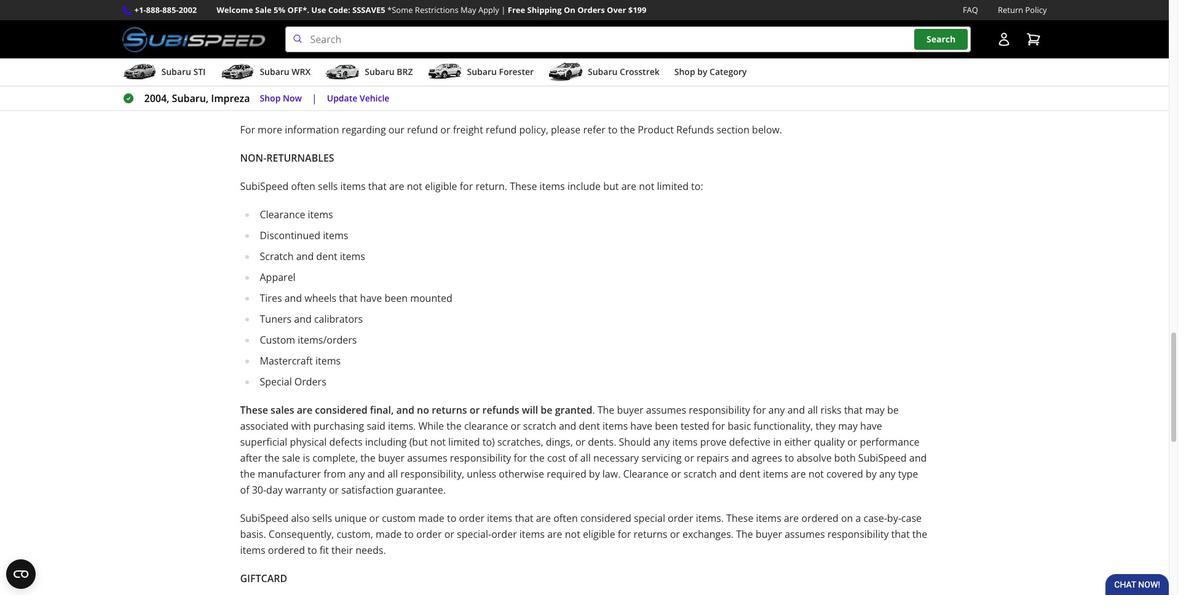 Task type: describe. For each thing, give the bounding box(es) containing it.
by inside dropdown button
[[698, 66, 707, 78]]

subispeed often sells items that are not eligible for return. these items include but are not limited to:
[[240, 180, 703, 193]]

2 refund from the left
[[486, 123, 517, 137]]

items/orders
[[298, 333, 357, 347]]

will inside even though we ship all products over $199 for free. if you return the product, you will be responsible for paying any original incurred shipping charges and return shipping charges.
[[639, 0, 654, 9]]

0 vertical spatial considered
[[315, 403, 368, 417]]

associated
[[240, 419, 289, 433]]

0 horizontal spatial eligible
[[425, 180, 457, 193]]

information
[[285, 123, 339, 137]]

repairs
[[697, 451, 729, 465]]

on
[[564, 4, 575, 15]]

subaru brz
[[365, 66, 413, 78]]

eligible inside subispeed also sells unique or custom made to order items that are often considered special order items. these items are ordered on a case-by-case basis. consequently, custom, made to order or special-order items are not eligible for returns or exchanges. the buyer assumes responsibility that the items ordered to fit their needs.
[[583, 528, 615, 541]]

buyer inside subispeed also sells unique or custom made to order items that are often considered special order items. these items are ordered on a case-by-case basis. consequently, custom, made to order or special-order items are not eligible for returns or exchanges. the buyer assumes responsibility that the items ordered to fit their needs.
[[756, 528, 782, 541]]

and down the granted
[[559, 419, 576, 433]]

and right tires
[[285, 292, 302, 305]]

or up both
[[848, 435, 857, 449]]

are down our
[[389, 180, 404, 193]]

while
[[418, 419, 444, 433]]

are left on
[[784, 512, 799, 525]]

physical
[[290, 435, 327, 449]]

+1-888-885-2002
[[134, 4, 197, 15]]

ship
[[335, 0, 355, 9]]

subispeed inside '. the buyer assumes responsibility for any and all risks that may be associated with purchasing said items. while the clearance or scratch and dent items have been tested for basic functionality, they may have superficial physical defects including (but not limited to) scratches, dings, or dents. should any items prove defective in either quality or performance after the sale is complete, the buyer assumes responsibility for the cost of all necessary servicing or repairs and agrees to absolve both subispeed and the manufacturer from any and all responsibility, unless otherwise required by law. clearance or scratch and dent items are not covered by any type of 30-day warranty or satisfaction guarantee.'
[[858, 451, 907, 465]]

are down the required
[[547, 528, 562, 541]]

they
[[816, 419, 836, 433]]

with inside '. the buyer assumes responsibility for any and all risks that may be associated with purchasing said items. while the clearance or scratch and dent items have been tested for basic functionality, they may have superficial physical defects including (but not limited to) scratches, dings, or dents. should any items prove defective in either quality or performance after the sale is complete, the buyer assumes responsibility for the cost of all necessary servicing or repairs and agrees to absolve both subispeed and the manufacturer from any and all responsibility, unless otherwise required by law. clearance or scratch and dent items are not covered by any type of 30-day warranty or satisfaction guarantee.'
[[291, 419, 311, 433]]

1 vertical spatial orders
[[294, 375, 326, 389]]

1 horizontal spatial shipping
[[469, 95, 508, 108]]

update
[[327, 92, 357, 104]]

but
[[603, 180, 619, 193]]

to inside '. the buyer assumes responsibility for any and all risks that may be associated with purchasing said items. while the clearance or scratch and dent items have been tested for basic functionality, they may have superficial physical defects including (but not limited to) scratches, dings, or dents. should any items prove defective in either quality or performance after the sale is complete, the buyer assumes responsibility for the cost of all necessary servicing or repairs and agrees to absolve both subispeed and the manufacturer from any and all responsibility, unless otherwise required by law. clearance or scratch and dent items are not covered by any type of 30-day warranty or satisfaction guarantee.'
[[785, 451, 794, 465]]

to left fit
[[308, 544, 317, 557]]

1 horizontal spatial these
[[510, 180, 537, 193]]

non-returnables
[[240, 151, 337, 165]]

or down from
[[329, 483, 339, 497]]

clearance inside '. the buyer assumes responsibility for any and all risks that may be associated with purchasing said items. while the clearance or scratch and dent items have been tested for basic functionality, they may have superficial physical defects including (but not limited to) scratches, dings, or dents. should any items prove defective in either quality or performance after the sale is complete, the buyer assumes responsibility for the cost of all necessary servicing or repairs and agrees to absolve both subispeed and the manufacturer from any and all responsibility, unless otherwise required by law. clearance or scratch and dent items are not covered by any type of 30-day warranty or satisfaction guarantee.'
[[623, 467, 669, 481]]

packaging
[[384, 95, 430, 108]]

1 horizontal spatial of
[[569, 451, 578, 465]]

and down discontinued items
[[296, 250, 314, 263]]

return policy
[[998, 4, 1047, 15]]

custom inside subispeed also sells unique or custom made to order items that are often considered special order items. these items are ordered on a case-by-case basis. consequently, custom, made to order or special-order items are not eligible for returns or exchanges. the buyer assumes responsibility that the items ordered to fit their needs.
[[382, 512, 416, 525]]

a subaru crosstrek thumbnail image image
[[549, 63, 583, 81]]

prove
[[700, 435, 727, 449]]

scratch and dent items
[[260, 250, 365, 263]]

the left cost
[[530, 451, 545, 465]]

by-
[[887, 512, 901, 525]]

return down we
[[318, 11, 347, 25]]

update vehicle
[[327, 92, 390, 104]]

finishes
[[400, 53, 436, 66]]

1 horizontal spatial have
[[631, 419, 652, 433]]

any left type
[[879, 467, 896, 481]]

warranty
[[285, 483, 326, 497]]

charges.
[[392, 11, 430, 25]]

0 horizontal spatial responsibility
[[450, 451, 511, 465]]

0 horizontal spatial by
[[589, 467, 600, 481]]

otherwise
[[499, 467, 544, 481]]

unless
[[467, 467, 496, 481]]

the inside '. the buyer assumes responsibility for any and all risks that may be associated with purchasing said items. while the clearance or scratch and dent items have been tested for basic functionality, they may have superficial physical defects including (but not limited to) scratches, dings, or dents. should any items prove defective in either quality or performance after the sale is complete, the buyer assumes responsibility for the cost of all necessary servicing or repairs and agrees to absolve both subispeed and the manufacturer from any and all responsibility, unless otherwise required by law. clearance or scratch and dent items are not covered by any type of 30-day warranty or satisfaction guarantee.'
[[598, 403, 615, 417]]

that inside '. the buyer assumes responsibility for any and all risks that may be associated with purchasing said items. while the clearance or scratch and dent items have been tested for basic functionality, they may have superficial physical defects including (but not limited to) scratches, dings, or dents. should any items prove defective in either quality or performance after the sale is complete, the buyer assumes responsibility for the cost of all necessary servicing or repairs and agrees to absolve both subispeed and the manufacturer from any and all responsibility, unless otherwise required by law. clearance or scratch and dent items are not covered by any type of 30-day warranty or satisfaction guarantee.'
[[844, 403, 863, 417]]

1 horizontal spatial |
[[501, 4, 506, 15]]

subispeed logo image
[[122, 27, 265, 52]]

1 vertical spatial may
[[838, 419, 858, 433]]

once
[[583, 74, 606, 87]]

or right dings,
[[576, 435, 585, 449]]

below.
[[752, 123, 782, 137]]

use
[[311, 4, 326, 15]]

to right "need"
[[550, 32, 559, 46]]

been inside '. the buyer assumes responsibility for any and all risks that may be associated with purchasing said items. while the clearance or scratch and dent items have been tested for basic functionality, they may have superficial physical defects including (but not limited to) scratches, dings, or dents. should any items prove defective in either quality or performance after the sale is complete, the buyer assumes responsibility for the cost of all necessary servicing or repairs and agrees to absolve both subispeed and the manufacturer from any and all responsibility, unless otherwise required by law. clearance or scratch and dent items are not covered by any type of 30-day warranty or satisfaction guarantee.'
[[655, 419, 678, 433]]

or left repairs
[[684, 451, 694, 465]]

exchanges.
[[683, 528, 734, 541]]

to down guarantee.
[[404, 528, 414, 541]]

be down returned.
[[480, 74, 492, 87]]

are right sales
[[297, 403, 313, 417]]

subispeed also sells unique or custom made to order items that are often considered special order items. these items are ordered on a case-by-case basis. consequently, custom, made to order or special-order items are not eligible for returns or exchanges. the buyer assumes responsibility that the items ordered to fit their needs.
[[240, 512, 928, 557]]

and up the custom items/orders
[[294, 312, 312, 326]]

0 vertical spatial returns
[[703, 32, 737, 46]]

return policy link
[[998, 4, 1047, 17]]

the right while
[[447, 419, 462, 433]]

either
[[784, 435, 811, 449]]

tuners for tuners and calibrators
[[260, 312, 292, 326]]

subispeed for subispeed often sells items that are not eligible for return. these items include but are not limited to:
[[240, 180, 289, 193]]

crosstrek
[[620, 66, 660, 78]]

the down superficial
[[265, 451, 280, 465]]

will down 'paying'
[[739, 32, 754, 46]]

over
[[607, 4, 626, 15]]

1 vertical spatial ordered
[[268, 544, 305, 557]]

more
[[258, 123, 282, 137]]

forester
[[499, 66, 534, 78]]

and down repairs
[[719, 467, 737, 481]]

dings,
[[546, 435, 573, 449]]

subaru for subaru forester
[[467, 66, 497, 78]]

30-
[[252, 483, 266, 497]]

paying
[[743, 0, 773, 9]]

not inside subispeed also sells unique or custom made to order items that are often considered special order items. these items are ordered on a case-by-case basis. consequently, custom, made to order or special-order items are not eligible for returns or exchanges. the buyer assumes responsibility that the items ordered to fit their needs.
[[565, 528, 580, 541]]

1 vertical spatial assumes
[[407, 451, 447, 465]]

0 horizontal spatial these
[[240, 403, 268, 417]]

please
[[551, 123, 581, 137]]

wheels
[[305, 292, 336, 305]]

and up type
[[909, 451, 927, 465]]

0 horizontal spatial of
[[240, 483, 249, 497]]

(but
[[409, 435, 428, 449]]

are inside '. the buyer assumes responsibility for any and all risks that may be associated with purchasing said items. while the clearance or scratch and dent items have been tested for basic functionality, they may have superficial physical defects including (but not limited to) scratches, dings, or dents. should any items prove defective in either quality or performance after the sale is complete, the buyer assumes responsibility for the cost of all necessary servicing or repairs and agrees to absolve both subispeed and the manufacturer from any and all responsibility, unless otherwise required by law. clearance or scratch and dent items are not covered by any type of 30-day warranty or satisfaction guarantee.'
[[791, 467, 806, 481]]

apply
[[478, 4, 499, 15]]

0 vertical spatial buyer
[[617, 403, 644, 417]]

your
[[446, 95, 467, 108]]

or right the paint at the top of the page
[[388, 53, 398, 66]]

tuning
[[626, 74, 655, 87]]

that down regarding
[[368, 180, 387, 193]]

returned.
[[487, 53, 530, 66]]

tuners or electronics with custom tunes cannot be returned/refunded once the tuning file is sent.
[[260, 74, 706, 87]]

or down "servicing"
[[671, 467, 681, 481]]

discontinued items
[[260, 229, 348, 242]]

will left "need"
[[507, 32, 522, 46]]

0 vertical spatial with
[[303, 53, 323, 66]]

final,
[[370, 403, 394, 417]]

all left risks
[[808, 403, 818, 417]]

is inside '. the buyer assumes responsibility for any and all risks that may be associated with purchasing said items. while the clearance or scratch and dent items have been tested for basic functionality, they may have superficial physical defects including (but not limited to) scratches, dings, or dents. should any items prove defective in either quality or performance after the sale is complete, the buyer assumes responsibility for the cost of all necessary servicing or repairs and agrees to absolve both subispeed and the manufacturer from any and all responsibility, unless otherwise required by law. clearance or scratch and dent items are not covered by any type of 30-day warranty or satisfaction guarantee.'
[[303, 451, 310, 465]]

to right wish
[[367, 32, 376, 46]]

be up 'tuners or electronics with custom tunes cannot be returned/refunded once the tuning file is sent.'
[[473, 53, 484, 66]]

be inside even though we ship all products over $199 for free. if you return the product, you will be responsible for paying any original incurred shipping charges and return shipping charges.
[[657, 0, 668, 9]]

1 vertical spatial shipping
[[350, 11, 389, 25]]

sells for also
[[312, 512, 332, 525]]

0 vertical spatial orders
[[578, 4, 605, 15]]

tuners and calibrators
[[260, 312, 363, 326]]

1 horizontal spatial dent
[[579, 419, 600, 433]]

subaru sti button
[[122, 61, 206, 86]]

discontinued
[[260, 229, 320, 242]]

1 vertical spatial with
[[359, 74, 378, 87]]

non-
[[240, 151, 266, 165]]

and up "functionality,"
[[788, 403, 805, 417]]

sells for often
[[318, 180, 338, 193]]

search
[[927, 33, 956, 45]]

0 vertical spatial ordered
[[802, 512, 839, 525]]

returned/refunded
[[494, 74, 581, 87]]

products
[[260, 53, 301, 66]]

and down defective
[[732, 451, 749, 465]]

section
[[717, 123, 750, 137]]

manufacturer's
[[312, 95, 382, 108]]

2 vertical spatial dent
[[740, 467, 761, 481]]

shop now link
[[260, 91, 302, 105]]

0 horizontal spatial been
[[385, 292, 408, 305]]

1 horizontal spatial is
[[674, 74, 681, 87]]

0 vertical spatial often
[[291, 180, 315, 193]]

dents.
[[588, 435, 616, 449]]

all up 'satisfaction'
[[388, 467, 398, 481]]

consequently,
[[269, 528, 334, 541]]

return down even though we ship all products over $199 for free. if you return the product, you will be responsible for paying any original incurred shipping charges and return shipping charges.
[[562, 32, 591, 46]]

subispeed for subispeed also sells unique or custom made to order items that are often considered special order items. these items are ordered on a case-by-case basis. consequently, custom, made to order or special-order items are not eligible for returns or exchanges. the buyer assumes responsibility that the items ordered to fit their needs.
[[240, 512, 289, 525]]

1 vertical spatial returns
[[432, 403, 467, 417]]

1 horizontal spatial responsibility
[[689, 403, 750, 417]]

be left the granted
[[541, 403, 553, 417]]

giftcard
[[240, 572, 287, 586]]

or left package,
[[432, 32, 442, 46]]

any up "functionality,"
[[769, 403, 785, 417]]

kit
[[260, 32, 272, 46]]

guarantee.
[[396, 483, 446, 497]]

items. inside subispeed also sells unique or custom made to order items that are often considered special order items. these items are ordered on a case-by-case basis. consequently, custom, made to order or special-order items are not eligible for returns or exchanges. the buyer assumes responsibility that the items ordered to fit their needs.
[[696, 512, 724, 525]]

the left the product
[[620, 123, 635, 137]]

defective
[[729, 435, 771, 449]]

limited inside '. the buyer assumes responsibility for any and all risks that may be associated with purchasing said items. while the clearance or scratch and dent items have been tested for basic functionality, they may have superficial physical defects including (but not limited to) scratches, dings, or dents. should any items prove defective in either quality or performance after the sale is complete, the buyer assumes responsibility for the cost of all necessary servicing or repairs and agrees to absolve both subispeed and the manufacturer from any and all responsibility, unless otherwise required by law. clearance or scratch and dent items are not covered by any type of 30-day warranty or satisfaction guarantee.'
[[448, 435, 480, 449]]

wrx
[[292, 66, 311, 78]]

granted
[[555, 403, 592, 417]]

return.
[[476, 180, 507, 193]]

or up clearance
[[470, 403, 480, 417]]

and left no
[[396, 403, 414, 417]]

or left the special-
[[444, 528, 454, 541]]

a subaru wrx thumbnail image image
[[220, 63, 255, 81]]

special orders
[[260, 375, 326, 389]]

both
[[834, 451, 856, 465]]

2004,
[[144, 92, 169, 105]]

the down after
[[240, 467, 255, 481]]

any up 'satisfaction'
[[348, 467, 365, 481]]

accepted.
[[789, 32, 833, 46]]

to right refer
[[608, 123, 618, 137]]

need
[[524, 32, 547, 46]]

our
[[388, 123, 404, 137]]

1 horizontal spatial limited
[[657, 180, 689, 193]]

case-
[[864, 512, 887, 525]]

0 horizontal spatial made
[[376, 528, 402, 541]]

law.
[[603, 467, 621, 481]]

for
[[240, 123, 255, 137]]

special-
[[457, 528, 491, 541]]

returns inside subispeed also sells unique or custom made to order items that are often considered special order items. these items are ordered on a case-by-case basis. consequently, custom, made to order or special-order items are not eligible for returns or exchanges. the buyer assumes responsibility that the items ordered to fit their needs.
[[634, 528, 668, 541]]

*some restrictions may apply | free shipping on orders over $199
[[387, 4, 647, 15]]

tires
[[260, 292, 282, 305]]



Task type: vqa. For each thing, say whether or not it's contained in the screenshot.
tunes CANNOT
yes



Task type: locate. For each thing, give the bounding box(es) containing it.
buyer up should
[[617, 403, 644, 417]]

refund left policy,
[[486, 123, 517, 137]]

charges
[[260, 11, 296, 25]]

will right the over
[[639, 0, 654, 9]]

sells inside subispeed also sells unique or custom made to order items that are often considered special order items. these items are ordered on a case-by-case basis. consequently, custom, made to order or special-order items are not eligible for returns or exchanges. the buyer assumes responsibility that the items ordered to fit their needs.
[[312, 512, 332, 525]]

0 horizontal spatial |
[[312, 92, 317, 105]]

2 kit from the left
[[689, 32, 700, 46]]

of left the 30-
[[240, 483, 249, 497]]

2 horizontal spatial assumes
[[785, 528, 825, 541]]

cost
[[547, 451, 566, 465]]

vehicle
[[360, 92, 390, 104]]

tunes
[[417, 74, 443, 87]]

risks
[[821, 403, 842, 417]]

the inside even though we ship all products over $199 for free. if you return the product, you will be responsible for paying any original incurred shipping charges and return shipping charges.
[[561, 0, 576, 9]]

the inside subispeed also sells unique or custom made to order items that are often considered special order items. these items are ordered on a case-by-case basis. consequently, custom, made to order or special-order items are not eligible for returns or exchanges. the buyer assumes responsibility that the items ordered to fit their needs.
[[736, 528, 753, 541]]

1 vertical spatial |
[[312, 92, 317, 105]]

apparel
[[260, 271, 296, 284]]

3 subaru from the left
[[365, 66, 395, 78]]

1 refund from the left
[[407, 123, 438, 137]]

assumes inside subispeed also sells unique or custom made to order items that are often considered special order items. these items are ordered on a case-by-case basis. consequently, custom, made to order or special-order items are not eligible for returns or exchanges. the buyer assumes responsibility that the items ordered to fit their needs.
[[785, 528, 825, 541]]

that down otherwise
[[515, 512, 533, 525]]

scratch up scratches,
[[523, 419, 556, 433]]

1 horizontal spatial scratch
[[684, 467, 717, 481]]

will right refunds
[[522, 403, 538, 417]]

the right .
[[598, 403, 615, 417]]

any up "servicing"
[[653, 435, 670, 449]]

be left accepted.
[[775, 32, 787, 46]]

0 horizontal spatial clearance
[[260, 208, 305, 221]]

that down by-
[[891, 528, 910, 541]]

return up products with custom paint or finishes cannot be returned.
[[379, 32, 408, 46]]

subispeed down performance
[[858, 451, 907, 465]]

considered
[[315, 403, 368, 417], [580, 512, 631, 525]]

items. up exchanges.
[[696, 512, 724, 525]]

1 horizontal spatial a
[[856, 512, 861, 525]]

kit.
[[641, 32, 655, 46]]

1 horizontal spatial kit
[[689, 32, 700, 46]]

1 vertical spatial cannot
[[446, 74, 477, 87]]

ordered down the consequently,
[[268, 544, 305, 557]]

clearance down "servicing"
[[623, 467, 669, 481]]

the right once
[[608, 74, 623, 87]]

1 vertical spatial clearance
[[623, 467, 669, 481]]

shop for shop now
[[260, 92, 281, 104]]

1 horizontal spatial been
[[655, 419, 678, 433]]

the left entire
[[594, 32, 609, 46]]

scratch
[[523, 419, 556, 433], [684, 467, 717, 481]]

and inside even though we ship all products over $199 for free. if you return the product, you will be responsible for paying any original incurred shipping charges and return shipping charges.
[[298, 11, 316, 25]]

1 horizontal spatial refund
[[486, 123, 517, 137]]

0 horizontal spatial shop
[[260, 92, 281, 104]]

subaru sti
[[161, 66, 206, 78]]

button image
[[997, 32, 1011, 47]]

1 vertical spatial buyer
[[378, 451, 405, 465]]

as
[[433, 95, 443, 108]]

subaru for subaru brz
[[365, 66, 395, 78]]

returns up category
[[703, 32, 737, 46]]

these sales are considered final, and no returns or refunds will be granted
[[240, 403, 592, 417]]

0 vertical spatial items.
[[388, 419, 416, 433]]

refund right our
[[407, 123, 438, 137]]

a subaru brz thumbnail image image
[[325, 63, 360, 81]]

0 horizontal spatial ordered
[[268, 544, 305, 557]]

assumes
[[646, 403, 686, 417], [407, 451, 447, 465], [785, 528, 825, 541]]

1 vertical spatial scratch
[[684, 467, 717, 481]]

subaru for subaru sti
[[161, 66, 191, 78]]

that up calibrators
[[339, 292, 358, 305]]

may
[[461, 4, 476, 15]]

also
[[291, 512, 310, 525]]

from
[[324, 467, 346, 481]]

buyer right exchanges.
[[756, 528, 782, 541]]

0 vertical spatial clearance
[[260, 208, 305, 221]]

tuners up shop now
[[260, 74, 292, 87]]

and down the though
[[298, 11, 316, 25]]

to down either
[[785, 451, 794, 465]]

2 vertical spatial shipping
[[469, 95, 508, 108]]

to)
[[483, 435, 495, 449]]

subaru left brz
[[365, 66, 395, 78]]

these right return.
[[510, 180, 537, 193]]

faq
[[963, 4, 978, 15]]

0 vertical spatial of
[[569, 451, 578, 465]]

2 vertical spatial responsibility
[[828, 528, 889, 541]]

0 vertical spatial custom
[[325, 53, 359, 66]]

a right on
[[856, 512, 861, 525]]

items. down the these sales are considered final, and no returns or refunds will be granted
[[388, 419, 416, 433]]

by left law.
[[589, 467, 600, 481]]

all down dents.
[[580, 451, 591, 465]]

returnables
[[266, 151, 334, 165]]

dent down .
[[579, 419, 600, 433]]

1 horizontal spatial assumes
[[646, 403, 686, 417]]

often down "returnables"
[[291, 180, 315, 193]]

all right ship
[[357, 0, 368, 9]]

should
[[619, 435, 651, 449]]

ordered
[[802, 512, 839, 525], [268, 544, 305, 557]]

0 vertical spatial may
[[865, 403, 885, 417]]

1 horizontal spatial the
[[736, 528, 753, 541]]

any inside even though we ship all products over $199 for free. if you return the product, you will be responsible for paying any original incurred shipping charges and return shipping charges.
[[776, 0, 792, 9]]

cannot for finishes
[[438, 53, 470, 66]]

with down if
[[303, 53, 323, 66]]

0 horizontal spatial dent
[[316, 250, 337, 263]]

0 horizontal spatial may
[[838, 419, 858, 433]]

for inside even though we ship all products over $199 for free. if you return the product, you will be responsible for paying any original incurred shipping charges and return shipping charges.
[[727, 0, 740, 9]]

0 horizontal spatial limited
[[448, 435, 480, 449]]

responsibility down on
[[828, 528, 889, 541]]

include
[[568, 180, 601, 193]]

1 vertical spatial eligible
[[583, 528, 615, 541]]

that right risks
[[844, 403, 863, 417]]

freight
[[453, 123, 483, 137]]

0 vertical spatial made
[[418, 512, 444, 525]]

shop inside dropdown button
[[674, 66, 695, 78]]

of right cost
[[569, 451, 578, 465]]

0 vertical spatial subispeed
[[240, 180, 289, 193]]

subispeed inside subispeed also sells unique or custom made to order items that are often considered special order items. these items are ordered on a case-by-case basis. consequently, custom, made to order or special-order items are not eligible for returns or exchanges. the buyer assumes responsibility that the items ordered to fit their needs.
[[240, 512, 289, 525]]

1 vertical spatial custom
[[381, 74, 415, 87]]

+1-
[[134, 4, 146, 15]]

1 vertical spatial is
[[303, 451, 310, 465]]

0 vertical spatial been
[[385, 292, 408, 305]]

over
[[414, 0, 434, 9]]

2 vertical spatial buyer
[[756, 528, 782, 541]]

cannot for tunes
[[446, 74, 477, 87]]

2 vertical spatial returns
[[634, 528, 668, 541]]

absolve
[[797, 451, 832, 465]]

these up associated
[[240, 403, 268, 417]]

dent down agrees
[[740, 467, 761, 481]]

have up should
[[631, 419, 652, 433]]

clearance items
[[260, 208, 333, 221]]

1 vertical spatial tuners
[[260, 312, 292, 326]]

these
[[510, 180, 537, 193], [240, 403, 268, 417], [726, 512, 754, 525]]

day
[[266, 483, 283, 497]]

tuners for tuners or electronics with custom tunes cannot be returned/refunded once the tuning file is sent.
[[260, 74, 292, 87]]

1 vertical spatial these
[[240, 403, 268, 417]]

been left mounted
[[385, 292, 408, 305]]

0 horizontal spatial kit
[[418, 32, 429, 46]]

returns down special
[[634, 528, 668, 541]]

to:
[[691, 180, 703, 193]]

though
[[284, 0, 317, 9]]

1 horizontal spatial often
[[554, 512, 578, 525]]

0 horizontal spatial items.
[[388, 419, 416, 433]]

a subaru sti thumbnail image image
[[122, 63, 157, 81]]

0 horizontal spatial have
[[360, 292, 382, 305]]

subaru for subaru wrx
[[260, 66, 289, 78]]

0 vertical spatial shipping
[[873, 0, 912, 9]]

0 vertical spatial dent
[[316, 250, 337, 263]]

1 tuners from the top
[[260, 74, 292, 87]]

special
[[634, 512, 665, 525]]

by left category
[[698, 66, 707, 78]]

subaru brz button
[[325, 61, 413, 86]]

shipping down products
[[350, 11, 389, 25]]

made
[[418, 512, 444, 525], [376, 528, 402, 541]]

or up now
[[294, 74, 304, 87]]

eligible
[[425, 180, 457, 193], [583, 528, 615, 541]]

sent.
[[684, 74, 706, 87]]

agrees
[[752, 451, 782, 465]]

2 horizontal spatial shipping
[[873, 0, 912, 9]]

0 vertical spatial tuners
[[260, 74, 292, 87]]

products with custom paint or finishes cannot be returned.
[[260, 53, 530, 66]]

1 vertical spatial responsibility
[[450, 451, 511, 465]]

shipping right incurred
[[873, 0, 912, 9]]

to down responsibility,
[[447, 512, 456, 525]]

responsibility up basic
[[689, 403, 750, 417]]

0 vertical spatial scratch
[[523, 419, 556, 433]]

a subaru forester thumbnail image image
[[428, 63, 462, 81]]

open widget image
[[6, 560, 36, 589]]

type
[[898, 467, 918, 481]]

0 vertical spatial assumes
[[646, 403, 686, 417]]

or up scratches,
[[511, 419, 521, 433]]

update vehicle button
[[327, 91, 390, 105]]

orders right on
[[578, 4, 605, 15]]

1 horizontal spatial considered
[[580, 512, 631, 525]]

you
[[510, 0, 527, 9], [620, 0, 637, 9], [324, 32, 341, 46], [487, 32, 504, 46]]

4 subaru from the left
[[467, 66, 497, 78]]

| left 'free'
[[501, 4, 506, 15]]

shop for shop by category
[[674, 66, 695, 78]]

refer
[[583, 123, 606, 137]]

0 vertical spatial sells
[[318, 180, 338, 193]]

the inside subispeed also sells unique or custom made to order items that are often considered special order items. these items are ordered on a case-by-case basis. consequently, custom, made to order or special-order items are not eligible for returns or exchanges. the buyer assumes responsibility that the items ordered to fit their needs.
[[912, 528, 928, 541]]

custom
[[260, 333, 295, 347]]

partial
[[657, 32, 687, 46]]

1 horizontal spatial may
[[865, 403, 885, 417]]

0 horizontal spatial scratch
[[523, 419, 556, 433]]

2 vertical spatial with
[[291, 419, 311, 433]]

2 subaru from the left
[[260, 66, 289, 78]]

policy,
[[519, 123, 548, 137]]

responsible
[[671, 0, 724, 9]]

0 vertical spatial a
[[410, 32, 416, 46]]

2 tuners from the top
[[260, 312, 292, 326]]

1 horizontal spatial clearance
[[623, 467, 669, 481]]

2 vertical spatial custom
[[382, 512, 416, 525]]

2002
[[179, 4, 197, 15]]

are right the 'but'
[[621, 180, 637, 193]]

0 vertical spatial |
[[501, 4, 506, 15]]

2 horizontal spatial responsibility
[[828, 528, 889, 541]]

1 vertical spatial dent
[[579, 419, 600, 433]]

responsibility up unless on the left bottom of page
[[450, 451, 511, 465]]

we
[[320, 0, 333, 9]]

0 vertical spatial responsibility
[[689, 403, 750, 417]]

unique
[[335, 512, 367, 525]]

subaru left wrx
[[260, 66, 289, 78]]

be inside '. the buyer assumes responsibility for any and all risks that may be associated with purchasing said items. while the clearance or scratch and dent items have been tested for basic functionality, they may have superficial physical defects including (but not limited to) scratches, dings, or dents. should any items prove defective in either quality or performance after the sale is complete, the buyer assumes responsibility for the cost of all necessary servicing or repairs and agrees to absolve both subispeed and the manufacturer from any and all responsibility, unless otherwise required by law. clearance or scratch and dent items are not covered by any type of 30-day warranty or satisfaction guarantee.'
[[887, 403, 899, 417]]

0 vertical spatial the
[[598, 403, 615, 417]]

shop left now
[[260, 92, 281, 104]]

limited left to) at the bottom of the page
[[448, 435, 480, 449]]

0 horizontal spatial a
[[410, 32, 416, 46]]

subaru left "sti"
[[161, 66, 191, 78]]

1 horizontal spatial buyer
[[617, 403, 644, 417]]

2 horizontal spatial by
[[866, 467, 877, 481]]

a inside subispeed also sells unique or custom made to order items that are often considered special order items. these items are ordered on a case-by-case basis. consequently, custom, made to order or special-order items are not eligible for returns or exchanges. the buyer assumes responsibility that the items ordered to fit their needs.
[[856, 512, 861, 525]]

return left on
[[529, 0, 558, 9]]

0 vertical spatial cannot
[[438, 53, 470, 66]]

subaru inside dropdown button
[[260, 66, 289, 78]]

2 vertical spatial assumes
[[785, 528, 825, 541]]

do
[[260, 95, 273, 108]]

ordered left on
[[802, 512, 839, 525]]

items. inside '. the buyer assumes responsibility for any and all risks that may be associated with purchasing said items. while the clearance or scratch and dent items have been tested for basic functionality, they may have superficial physical defects including (but not limited to) scratches, dings, or dents. should any items prove defective in either quality or performance after the sale is complete, the buyer assumes responsibility for the cost of all necessary servicing or repairs and agrees to absolve both subispeed and the manufacturer from any and all responsibility, unless otherwise required by law. clearance or scratch and dent items are not covered by any type of 30-day warranty or satisfaction guarantee.'
[[388, 419, 416, 433]]

these up exchanges.
[[726, 512, 754, 525]]

items.
[[388, 419, 416, 433], [696, 512, 724, 525]]

if
[[315, 32, 321, 46]]

0 vertical spatial shop
[[674, 66, 695, 78]]

dent down discontinued items
[[316, 250, 337, 263]]

shop by category button
[[674, 61, 747, 86]]

2 vertical spatial subispeed
[[240, 512, 289, 525]]

for inside subispeed also sells unique or custom made to order items that are often considered special order items. these items are ordered on a case-by-case basis. consequently, custom, made to order or special-order items are not eligible for returns or exchanges. the buyer assumes responsibility that the items ordered to fit their needs.
[[618, 528, 631, 541]]

calibrators
[[314, 312, 363, 326]]

1 vertical spatial been
[[655, 419, 678, 433]]

refund
[[407, 123, 438, 137], [486, 123, 517, 137]]

or left freight
[[441, 123, 450, 137]]

search input field
[[285, 27, 971, 52]]

subispeed down the non- at top
[[240, 180, 289, 193]]

responsibility inside subispeed also sells unique or custom made to order items that are often considered special order items. these items are ordered on a case-by-case basis. consequently, custom, made to order or special-order items are not eligible for returns or exchanges. the buyer assumes responsibility that the items ordered to fit their needs.
[[828, 528, 889, 541]]

return
[[998, 4, 1023, 15]]

special
[[260, 375, 292, 389]]

made down guarantee.
[[418, 512, 444, 525]]

responsibility,
[[401, 467, 464, 481]]

any right 'paying'
[[776, 0, 792, 9]]

1 horizontal spatial made
[[418, 512, 444, 525]]

a down charges.
[[410, 32, 416, 46]]

is right file
[[674, 74, 681, 87]]

scratch
[[260, 250, 294, 263]]

1 subaru from the left
[[161, 66, 191, 78]]

2004, subaru, impreza
[[144, 92, 250, 105]]

1 vertical spatial items.
[[696, 512, 724, 525]]

5 subaru from the left
[[588, 66, 618, 78]]

impreza
[[211, 92, 250, 105]]

defects
[[329, 435, 363, 449]]

often
[[291, 180, 315, 193], [554, 512, 578, 525]]

the down 'including'
[[360, 451, 376, 465]]

these inside subispeed also sells unique or custom made to order items that are often considered special order items. these items are ordered on a case-by-case basis. consequently, custom, made to order or special-order items are not eligible for returns or exchanges. the buyer assumes responsibility that the items ordered to fit their needs.
[[726, 512, 754, 525]]

welcome sale 5% off*. use code: sssave5
[[217, 4, 385, 15]]

subaru for subaru crosstrek
[[588, 66, 618, 78]]

manufacturer
[[258, 467, 321, 481]]

superficial
[[240, 435, 287, 449]]

even
[[260, 0, 282, 9]]

custom,
[[337, 528, 373, 541]]

considered inside subispeed also sells unique or custom made to order items that are often considered special order items. these items are ordered on a case-by-case basis. consequently, custom, made to order or special-order items are not eligible for returns or exchanges. the buyer assumes responsibility that the items ordered to fit their needs.
[[580, 512, 631, 525]]

0 vertical spatial is
[[674, 74, 681, 87]]

1 vertical spatial limited
[[448, 435, 480, 449]]

1 horizontal spatial by
[[698, 66, 707, 78]]

1 horizontal spatial items.
[[696, 512, 724, 525]]

0 horizontal spatial returns
[[432, 403, 467, 417]]

by right covered
[[866, 467, 877, 481]]

0 horizontal spatial buyer
[[378, 451, 405, 465]]

subispeed
[[240, 180, 289, 193], [858, 451, 907, 465], [240, 512, 289, 525]]

wish
[[343, 32, 364, 46]]

kit up finishes
[[418, 32, 429, 46]]

and up 'satisfaction'
[[367, 467, 385, 481]]

with up physical on the bottom of page
[[291, 419, 311, 433]]

1 vertical spatial sells
[[312, 512, 332, 525]]

be up performance
[[887, 403, 899, 417]]

complete,
[[313, 451, 358, 465]]

0 horizontal spatial often
[[291, 180, 315, 193]]

brz
[[397, 66, 413, 78]]

paint
[[362, 53, 385, 66]]

shop
[[674, 66, 695, 78], [260, 92, 281, 104]]

been left tested
[[655, 419, 678, 433]]

1 kit from the left
[[418, 32, 429, 46]]

0 horizontal spatial is
[[303, 451, 310, 465]]

1 vertical spatial considered
[[580, 512, 631, 525]]

kit right partial
[[689, 32, 700, 46]]

all inside even though we ship all products over $199 for free. if you return the product, you will be responsible for paying any original incurred shipping charges and return shipping charges.
[[357, 0, 368, 9]]

or
[[432, 32, 442, 46], [388, 53, 398, 66], [294, 74, 304, 87], [441, 123, 450, 137], [470, 403, 480, 417], [511, 419, 521, 433], [576, 435, 585, 449], [848, 435, 857, 449], [684, 451, 694, 465], [671, 467, 681, 481], [329, 483, 339, 497], [369, 512, 379, 525], [444, 528, 454, 541], [670, 528, 680, 541]]

or right "unique"
[[369, 512, 379, 525]]

file
[[658, 74, 672, 87]]

on
[[841, 512, 853, 525]]

items
[[340, 180, 366, 193], [540, 180, 565, 193], [308, 208, 333, 221], [323, 229, 348, 242], [340, 250, 365, 263], [315, 354, 341, 368], [603, 419, 628, 433], [672, 435, 698, 449], [763, 467, 788, 481], [487, 512, 512, 525], [756, 512, 781, 525], [520, 528, 545, 541], [240, 544, 265, 557]]

custom down products with custom paint or finishes cannot be returned.
[[381, 74, 415, 87]]

basic
[[728, 419, 751, 433]]

or left exchanges.
[[670, 528, 680, 541]]

0 horizontal spatial assumes
[[407, 451, 447, 465]]

2 horizontal spatial have
[[860, 419, 882, 433]]

often inside subispeed also sells unique or custom made to order items that are often considered special order items. these items are ordered on a case-by-case basis. consequently, custom, made to order or special-order items are not eligible for returns or exchanges. the buyer assumes responsibility that the items ordered to fit their needs.
[[554, 512, 578, 525]]

no
[[417, 403, 429, 417]]

are down otherwise
[[536, 512, 551, 525]]

1 vertical spatial often
[[554, 512, 578, 525]]

may up performance
[[865, 403, 885, 417]]



